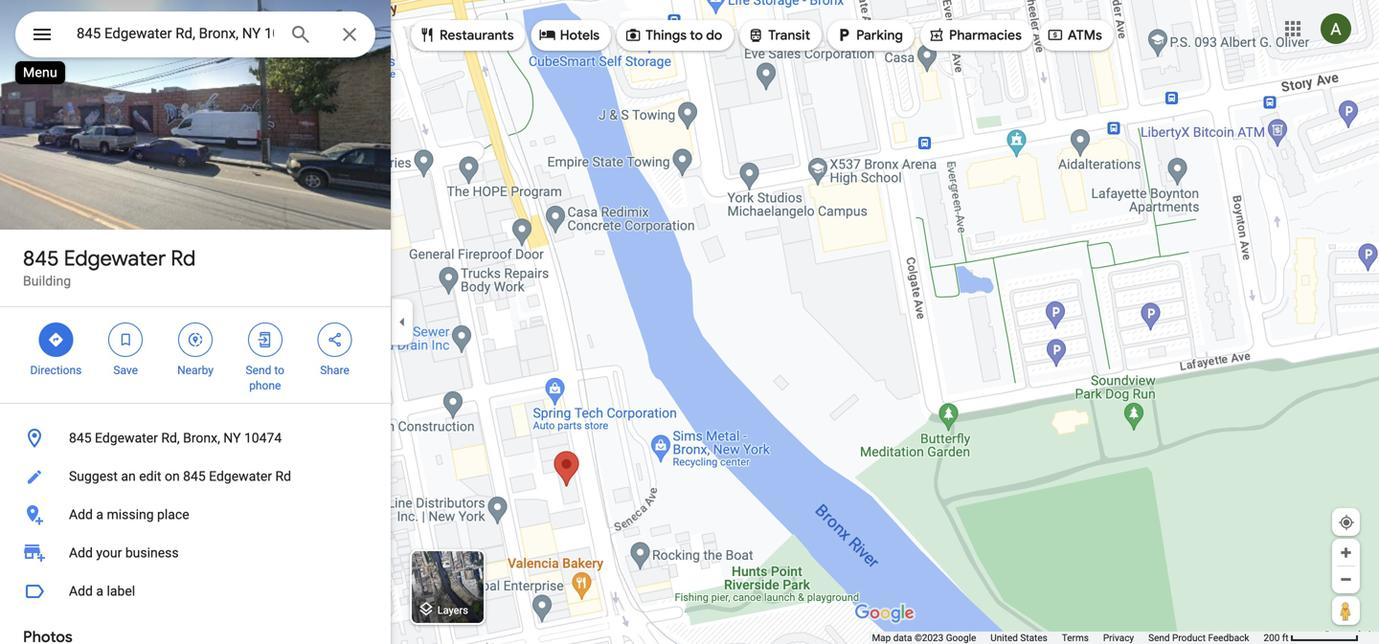 Task type: locate. For each thing, give the bounding box(es) containing it.
send for send to phone
[[246, 364, 271, 377]]

1 horizontal spatial rd
[[275, 469, 291, 485]]

add a missing place button
[[0, 496, 391, 534]]

200 ft button
[[1264, 633, 1359, 644]]

add a missing place
[[69, 507, 189, 523]]

845 inside suggest an edit on 845 edgewater rd button
[[183, 469, 206, 485]]

send inside send product feedback 'button'
[[1148, 633, 1170, 644]]

edgewater
[[64, 245, 166, 272], [95, 430, 158, 446], [209, 469, 272, 485]]

1 a from the top
[[96, 507, 103, 523]]

terms
[[1062, 633, 1089, 644]]

atms
[[1068, 27, 1102, 44]]

send left product
[[1148, 633, 1170, 644]]

1 horizontal spatial to
[[690, 27, 703, 44]]

200 ft
[[1264, 633, 1289, 644]]

1 vertical spatial edgewater
[[95, 430, 158, 446]]

1 vertical spatial 845
[[69, 430, 92, 446]]

rd up 
[[171, 245, 196, 272]]

to inside  things to do
[[690, 27, 703, 44]]

send for send product feedback
[[1148, 633, 1170, 644]]

1 vertical spatial add
[[69, 545, 93, 561]]

0 vertical spatial edgewater
[[64, 245, 166, 272]]

add a label button
[[0, 573, 391, 611]]

parking
[[856, 27, 903, 44]]

200
[[1264, 633, 1280, 644]]

edgewater for rd
[[64, 245, 166, 272]]

add left label
[[69, 584, 93, 600]]

rd down 10474
[[275, 469, 291, 485]]

ft
[[1282, 633, 1289, 644]]

share
[[320, 364, 349, 377]]

a left missing
[[96, 507, 103, 523]]


[[47, 329, 65, 351]]


[[928, 24, 945, 45]]

edgewater up 'an'
[[95, 430, 158, 446]]


[[117, 329, 134, 351]]

 transit
[[747, 24, 810, 45]]

0 vertical spatial to
[[690, 27, 703, 44]]

2 vertical spatial edgewater
[[209, 469, 272, 485]]

states
[[1020, 633, 1047, 644]]

845 inside "845 edgewater rd, bronx, ny 10474" button
[[69, 430, 92, 446]]

845 up 'suggest'
[[69, 430, 92, 446]]

add inside button
[[69, 507, 93, 523]]

edgewater down ny
[[209, 469, 272, 485]]

0 horizontal spatial send
[[246, 364, 271, 377]]

845 inside 845 edgewater rd building
[[23, 245, 59, 272]]

add down 'suggest'
[[69, 507, 93, 523]]


[[625, 24, 642, 45]]

a
[[96, 507, 103, 523], [96, 584, 103, 600]]

None field
[[77, 22, 274, 45]]


[[326, 329, 343, 351]]

edgewater inside 845 edgewater rd building
[[64, 245, 166, 272]]

on
[[165, 469, 180, 485]]

add for add a missing place
[[69, 507, 93, 523]]


[[31, 21, 54, 48]]

a inside add a label button
[[96, 584, 103, 600]]

transit
[[768, 27, 810, 44]]

0 vertical spatial add
[[69, 507, 93, 523]]

2 add from the top
[[69, 545, 93, 561]]

send
[[246, 364, 271, 377], [1148, 633, 1170, 644]]


[[1047, 24, 1064, 45]]

send up phone
[[246, 364, 271, 377]]

2 a from the top
[[96, 584, 103, 600]]

1 vertical spatial send
[[1148, 633, 1170, 644]]

to left do
[[690, 27, 703, 44]]


[[747, 24, 764, 45]]

add left "your"
[[69, 545, 93, 561]]

1 add from the top
[[69, 507, 93, 523]]


[[539, 24, 556, 45]]

to up phone
[[274, 364, 284, 377]]

to
[[690, 27, 703, 44], [274, 364, 284, 377]]

1 horizontal spatial 845
[[69, 430, 92, 446]]

add
[[69, 507, 93, 523], [69, 545, 93, 561], [69, 584, 93, 600]]

845 edgewater rd, bronx, ny 10474
[[69, 430, 282, 446]]

1 vertical spatial to
[[274, 364, 284, 377]]

suggest an edit on 845 edgewater rd
[[69, 469, 291, 485]]

do
[[706, 27, 722, 44]]

rd,
[[161, 430, 180, 446]]

restaurants
[[440, 27, 514, 44]]

1 vertical spatial a
[[96, 584, 103, 600]]

0 vertical spatial rd
[[171, 245, 196, 272]]

1 vertical spatial rd
[[275, 469, 291, 485]]

2 vertical spatial add
[[69, 584, 93, 600]]

to inside send to phone
[[274, 364, 284, 377]]

rd
[[171, 245, 196, 272], [275, 469, 291, 485]]

a inside add a missing place button
[[96, 507, 103, 523]]

845 right on
[[183, 469, 206, 485]]

0 horizontal spatial to
[[274, 364, 284, 377]]

2 horizontal spatial 845
[[183, 469, 206, 485]]

3 add from the top
[[69, 584, 93, 600]]

0 vertical spatial send
[[246, 364, 271, 377]]

845 up building
[[23, 245, 59, 272]]

footer containing map data ©2023 google
[[872, 632, 1264, 645]]

1 horizontal spatial send
[[1148, 633, 1170, 644]]

edgewater up building
[[64, 245, 166, 272]]

feedback
[[1208, 633, 1249, 644]]


[[256, 329, 274, 351]]

send inside send to phone
[[246, 364, 271, 377]]

845
[[23, 245, 59, 272], [69, 430, 92, 446], [183, 469, 206, 485]]

add inside button
[[69, 584, 93, 600]]

0 vertical spatial 845
[[23, 245, 59, 272]]

directions
[[30, 364, 82, 377]]

2 vertical spatial 845
[[183, 469, 206, 485]]

footer
[[872, 632, 1264, 645]]

business
[[125, 545, 179, 561]]

0 vertical spatial a
[[96, 507, 103, 523]]

footer inside google maps element
[[872, 632, 1264, 645]]

0 horizontal spatial 845
[[23, 245, 59, 272]]

a left label
[[96, 584, 103, 600]]

0 horizontal spatial rd
[[171, 245, 196, 272]]

a for label
[[96, 584, 103, 600]]

collapse side panel image
[[392, 312, 413, 333]]

suggest
[[69, 469, 118, 485]]



Task type: describe. For each thing, give the bounding box(es) containing it.
send product feedback button
[[1148, 632, 1249, 645]]

privacy button
[[1103, 632, 1134, 645]]

send product feedback
[[1148, 633, 1249, 644]]

terms button
[[1062, 632, 1089, 645]]

send to phone
[[246, 364, 284, 393]]

map
[[872, 633, 891, 644]]

google maps element
[[0, 0, 1379, 645]]


[[187, 329, 204, 351]]

label
[[107, 584, 135, 600]]

suggest an edit on 845 edgewater rd button
[[0, 458, 391, 496]]

google account: angela cha  
(angela.cha@adept.ai) image
[[1321, 14, 1351, 44]]

845 Edgewater Rd, Bronx, NY 10474 field
[[15, 11, 375, 57]]

845 edgewater rd main content
[[0, 0, 391, 645]]

add a label
[[69, 584, 135, 600]]

map data ©2023 google
[[872, 633, 976, 644]]

edgewater for rd,
[[95, 430, 158, 446]]

united
[[991, 633, 1018, 644]]

zoom in image
[[1339, 546, 1353, 560]]

united states button
[[991, 632, 1047, 645]]

things
[[646, 27, 687, 44]]

 atms
[[1047, 24, 1102, 45]]

building
[[23, 273, 71, 289]]

an
[[121, 469, 136, 485]]

united states
[[991, 633, 1047, 644]]

privacy
[[1103, 633, 1134, 644]]

place
[[157, 507, 189, 523]]

 search field
[[15, 11, 375, 61]]

 restaurants
[[419, 24, 514, 45]]

 parking
[[835, 24, 903, 45]]

add for add a label
[[69, 584, 93, 600]]

nearby
[[177, 364, 213, 377]]

pharmacies
[[949, 27, 1022, 44]]

product
[[1172, 633, 1206, 644]]


[[835, 24, 852, 45]]

bronx,
[[183, 430, 220, 446]]

edit
[[139, 469, 161, 485]]

 things to do
[[625, 24, 722, 45]]

your
[[96, 545, 122, 561]]

 pharmacies
[[928, 24, 1022, 45]]

layers
[[437, 605, 468, 617]]

hotels
[[560, 27, 600, 44]]

missing
[[107, 507, 154, 523]]

google
[[946, 633, 976, 644]]

none field inside 845 edgewater rd, bronx, ny 10474 field
[[77, 22, 274, 45]]

actions for 845 edgewater rd region
[[0, 307, 391, 403]]

save
[[113, 364, 138, 377]]

show street view coverage image
[[1332, 597, 1360, 625]]

rd inside button
[[275, 469, 291, 485]]

10474
[[244, 430, 282, 446]]

rd inside 845 edgewater rd building
[[171, 245, 196, 272]]

zoom out image
[[1339, 573, 1353, 587]]

845 for rd,
[[69, 430, 92, 446]]

845 for rd
[[23, 245, 59, 272]]

add your business link
[[0, 534, 391, 573]]

data
[[893, 633, 912, 644]]

ny
[[223, 430, 241, 446]]

show your location image
[[1338, 514, 1355, 532]]

a for missing
[[96, 507, 103, 523]]

add for add your business
[[69, 545, 93, 561]]

 button
[[15, 11, 69, 61]]

add your business
[[69, 545, 179, 561]]

phone
[[249, 379, 281, 393]]


[[419, 24, 436, 45]]

©2023
[[915, 633, 944, 644]]

845 edgewater rd building
[[23, 245, 196, 289]]

845 edgewater rd, bronx, ny 10474 button
[[0, 419, 391, 458]]

 hotels
[[539, 24, 600, 45]]



Task type: vqa. For each thing, say whether or not it's contained in the screenshot.
the to
yes



